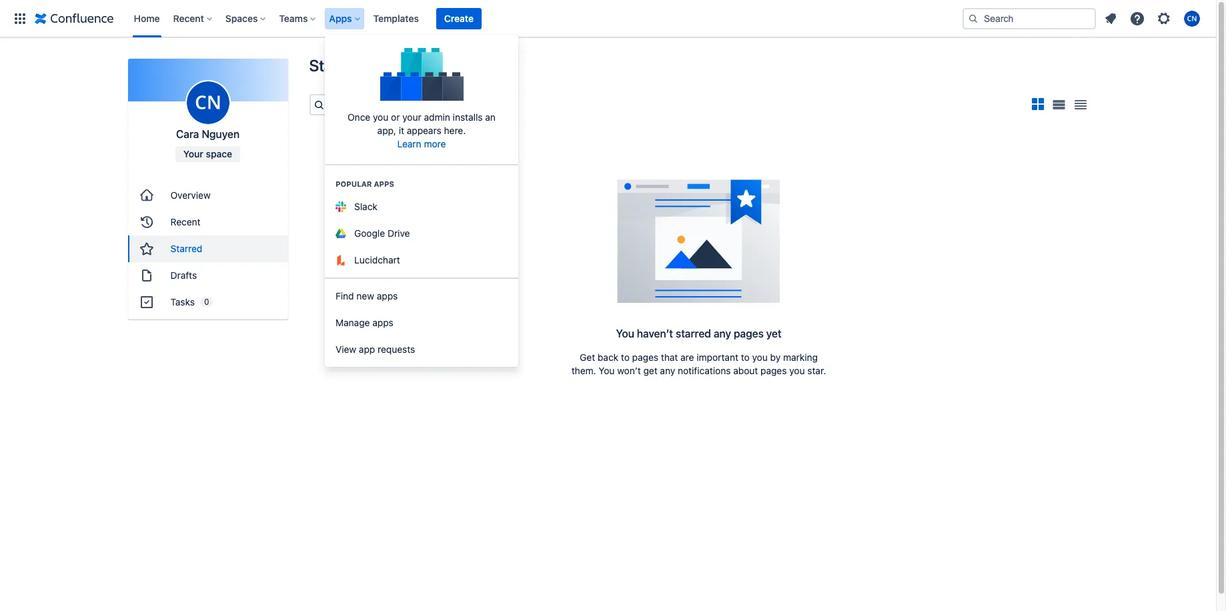 Task type: locate. For each thing, give the bounding box(es) containing it.
templates link
[[370, 8, 423, 29]]

to up about in the bottom of the page
[[741, 352, 750, 363]]

you up the back
[[616, 328, 635, 340]]

view app requests
[[336, 344, 415, 355]]

you down the back
[[599, 365, 615, 376]]

pages
[[734, 328, 764, 340], [633, 352, 659, 363], [761, 365, 787, 376]]

haven't
[[637, 328, 674, 340]]

banner
[[0, 0, 1217, 37]]

2 to from the left
[[741, 352, 750, 363]]

find
[[336, 290, 354, 302]]

0 horizontal spatial starred
[[171, 243, 203, 254]]

app
[[359, 344, 375, 355]]

1 vertical spatial any
[[660, 365, 676, 376]]

marking
[[784, 352, 818, 363]]

google drive
[[354, 228, 410, 239]]

recent button
[[169, 8, 218, 29]]

learn more link
[[398, 138, 446, 150]]

2 vertical spatial apps
[[373, 317, 394, 328]]

apps
[[374, 180, 395, 188], [377, 290, 398, 302], [373, 317, 394, 328]]

apps up 'view app requests'
[[373, 317, 394, 328]]

0 vertical spatial starred
[[309, 56, 361, 75]]

your space
[[183, 148, 232, 160]]

any up important
[[714, 328, 732, 340]]

slack
[[354, 201, 378, 212]]

0 vertical spatial you
[[373, 111, 389, 123]]

apps button
[[325, 8, 366, 29]]

apps right new
[[377, 290, 398, 302]]

group containing find new apps
[[325, 278, 519, 367]]

1 vertical spatial apps
[[377, 290, 398, 302]]

apps up "slack"
[[374, 180, 395, 188]]

1 horizontal spatial you
[[753, 352, 768, 363]]

you left by
[[753, 352, 768, 363]]

an
[[486, 111, 496, 123]]

starred
[[309, 56, 361, 75], [171, 243, 203, 254]]

manage apps
[[336, 317, 394, 328]]

1 vertical spatial you
[[599, 365, 615, 376]]

your
[[183, 148, 204, 160]]

your profile and preferences image
[[1185, 10, 1201, 26]]

back
[[598, 352, 619, 363]]

any inside the get back to pages that are important to you by marking them.  you won't get any notifications about pages you star.
[[660, 365, 676, 376]]

0 vertical spatial pages
[[734, 328, 764, 340]]

0 vertical spatial you
[[616, 328, 635, 340]]

1 horizontal spatial starred
[[309, 56, 361, 75]]

you
[[373, 111, 389, 123], [753, 352, 768, 363], [790, 365, 805, 376]]

to
[[621, 352, 630, 363], [741, 352, 750, 363]]

teams button
[[275, 8, 321, 29]]

appswitcher icon image
[[12, 10, 28, 26]]

your
[[403, 111, 422, 123]]

0
[[204, 297, 209, 307]]

important
[[697, 352, 739, 363]]

your space link
[[175, 146, 240, 162]]

1 to from the left
[[621, 352, 630, 363]]

compact list image
[[1073, 97, 1089, 113]]

0 horizontal spatial you
[[373, 111, 389, 123]]

0 horizontal spatial any
[[660, 365, 676, 376]]

Search field
[[963, 8, 1097, 29]]

pages left yet
[[734, 328, 764, 340]]

you inside once you or your admin installs an app, it appears here. learn more
[[373, 111, 389, 123]]

pages up get
[[633, 352, 659, 363]]

2 vertical spatial you
[[790, 365, 805, 376]]

star.
[[808, 365, 827, 376]]

0 horizontal spatial to
[[621, 352, 630, 363]]

settings icon image
[[1157, 10, 1173, 26]]

starred down apps
[[309, 56, 361, 75]]

recent down overview
[[171, 216, 201, 228]]

recent
[[173, 12, 204, 24], [171, 216, 201, 228]]

1 vertical spatial you
[[753, 352, 768, 363]]

overview
[[171, 190, 211, 201]]

1 vertical spatial recent
[[171, 216, 201, 228]]

global element
[[8, 0, 963, 37]]

to up won't
[[621, 352, 630, 363]]

you up app,
[[373, 111, 389, 123]]

0 vertical spatial apps
[[374, 180, 395, 188]]

you
[[616, 328, 635, 340], [599, 365, 615, 376]]

recent right the home
[[173, 12, 204, 24]]

recent link
[[128, 209, 297, 236]]

drive
[[388, 228, 410, 239]]

nguyen
[[202, 128, 240, 140]]

you down "marking"
[[790, 365, 805, 376]]

starred up drafts
[[171, 243, 203, 254]]

1 horizontal spatial to
[[741, 352, 750, 363]]

learn
[[398, 138, 422, 150]]

requests
[[378, 344, 415, 355]]

appears
[[407, 125, 442, 136]]

1 horizontal spatial any
[[714, 328, 732, 340]]

popular
[[336, 180, 372, 188]]

apps for popular apps
[[374, 180, 395, 188]]

2 horizontal spatial you
[[790, 365, 805, 376]]

any
[[714, 328, 732, 340], [660, 365, 676, 376]]

recent inside group
[[171, 216, 201, 228]]

more
[[424, 138, 446, 150]]

1 horizontal spatial you
[[616, 328, 635, 340]]

get back to pages that are important to you by marking them.  you won't get any notifications about pages you star.
[[572, 352, 827, 376]]

cards image
[[1030, 96, 1046, 112]]

group containing overview
[[128, 178, 297, 320]]

list image
[[1053, 100, 1066, 110]]

slack button
[[325, 194, 519, 220]]

lucidchart link
[[325, 247, 519, 274]]

spaces button
[[222, 8, 271, 29]]

home
[[134, 12, 160, 24]]

group
[[325, 164, 519, 278], [128, 178, 297, 320], [325, 278, 519, 367]]

create
[[445, 12, 474, 24]]

new
[[357, 290, 374, 302]]

any down that
[[660, 365, 676, 376]]

0 horizontal spatial you
[[599, 365, 615, 376]]

pages down by
[[761, 365, 787, 376]]

0 vertical spatial recent
[[173, 12, 204, 24]]

confluence image
[[35, 10, 114, 26], [35, 10, 114, 26]]

by
[[771, 352, 781, 363]]



Task type: describe. For each thing, give the bounding box(es) containing it.
starred link
[[128, 236, 297, 262]]

banner containing home
[[0, 0, 1217, 37]]

slackforatlassianapp logo image
[[336, 202, 346, 212]]

cara
[[176, 128, 199, 140]]

create link
[[436, 8, 482, 29]]

admin
[[424, 111, 451, 123]]

drafts link
[[128, 262, 297, 289]]

installs
[[453, 111, 483, 123]]

google
[[354, 228, 385, 239]]

home link
[[130, 8, 164, 29]]

Filter by title field
[[327, 95, 438, 114]]

starred
[[676, 328, 712, 340]]

you inside the get back to pages that are important to you by marking them.  you won't get any notifications about pages you star.
[[599, 365, 615, 376]]

1 vertical spatial starred
[[171, 243, 203, 254]]

googledriveapp logo image
[[336, 229, 346, 238]]

won't
[[618, 365, 641, 376]]

recent inside dropdown button
[[173, 12, 204, 24]]

teams
[[279, 12, 308, 24]]

apps for manage apps
[[373, 317, 394, 328]]

space
[[206, 148, 232, 160]]

notification icon image
[[1103, 10, 1119, 26]]

them.
[[572, 365, 597, 376]]

app,
[[378, 125, 396, 136]]

lucidchartapp logo image
[[336, 255, 346, 266]]

overview link
[[128, 182, 297, 209]]

group containing slack
[[325, 164, 519, 278]]

cara nguyen
[[176, 128, 240, 140]]

view app requests link
[[325, 336, 519, 363]]

manage apps link
[[325, 310, 519, 336]]

once
[[348, 111, 371, 123]]

1 vertical spatial pages
[[633, 352, 659, 363]]

help icon image
[[1130, 10, 1146, 26]]

it
[[399, 125, 404, 136]]

about
[[734, 365, 759, 376]]

get
[[580, 352, 596, 363]]

popular apps
[[336, 180, 395, 188]]

find new apps link
[[325, 283, 519, 310]]

lucidchart
[[354, 254, 400, 266]]

once you or your admin installs an app, it appears here. learn more
[[348, 111, 496, 150]]

view
[[336, 344, 357, 355]]

yet
[[767, 328, 782, 340]]

find new apps
[[336, 290, 398, 302]]

spaces
[[226, 12, 258, 24]]

tasks
[[171, 296, 195, 308]]

that
[[661, 352, 678, 363]]

get
[[644, 365, 658, 376]]

you haven't starred any pages yet
[[616, 328, 782, 340]]

manage
[[336, 317, 370, 328]]

are
[[681, 352, 695, 363]]

0 vertical spatial any
[[714, 328, 732, 340]]

apps
[[329, 12, 352, 24]]

drafts
[[171, 270, 197, 281]]

search image
[[969, 13, 979, 24]]

templates
[[374, 12, 419, 24]]

google drive link
[[325, 220, 519, 247]]

notifications
[[678, 365, 731, 376]]

2 vertical spatial pages
[[761, 365, 787, 376]]

cara nguyen link
[[166, 80, 250, 141]]

or
[[391, 111, 400, 123]]

here.
[[444, 125, 466, 136]]



Task type: vqa. For each thing, say whether or not it's contained in the screenshot.
"business" at the top left of page
no



